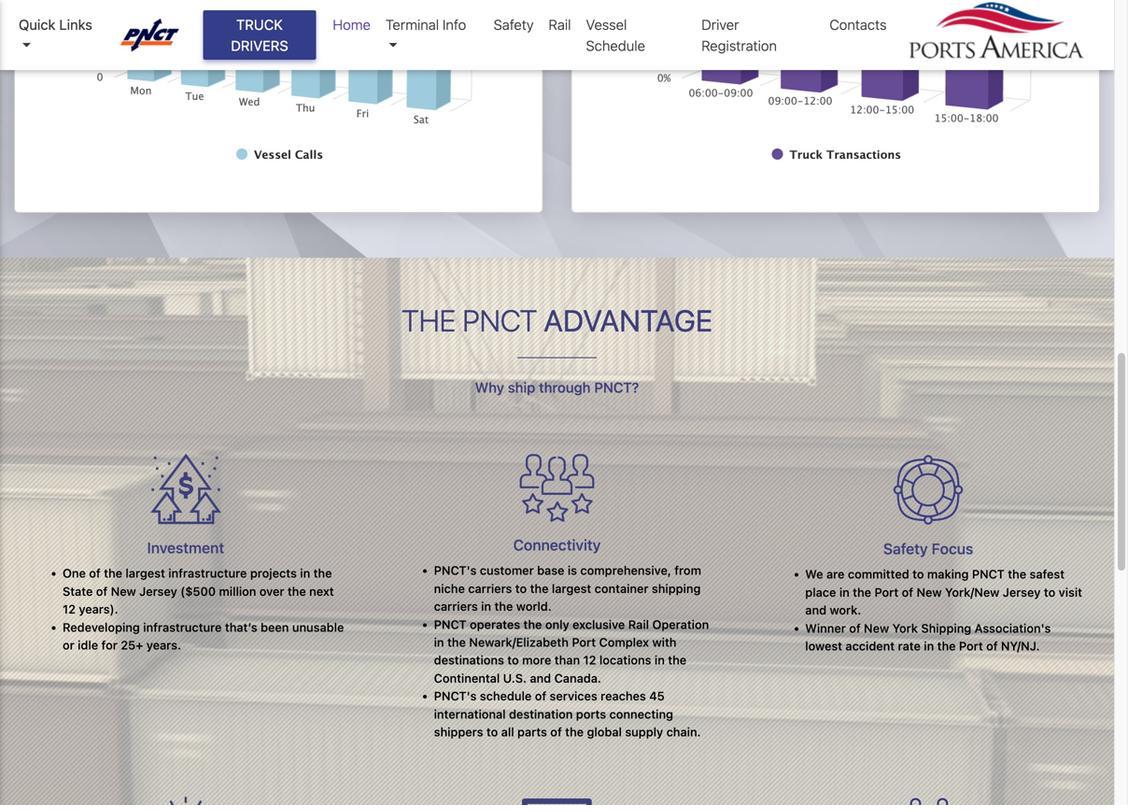 Task type: locate. For each thing, give the bounding box(es) containing it.
1 vertical spatial 12
[[583, 653, 596, 667]]

the up years). at the bottom of the page
[[104, 566, 122, 580]]

infrastructure
[[168, 566, 247, 580], [143, 620, 222, 634]]

to down 'safest'
[[1044, 585, 1056, 599]]

the up world.
[[530, 581, 549, 595]]

and
[[805, 603, 827, 617], [530, 671, 551, 685]]

million
[[219, 584, 256, 598]]

chain.
[[667, 725, 701, 739]]

25+
[[121, 638, 143, 652]]

0 vertical spatial largest
[[126, 566, 165, 580]]

vessel schedule
[[586, 16, 645, 54]]

safety up committed
[[884, 540, 928, 558]]

0 horizontal spatial new
[[111, 584, 136, 598]]

1 vertical spatial pnct
[[972, 567, 1005, 581]]

12 down 'state'
[[63, 602, 76, 616]]

the down committed
[[853, 585, 872, 599]]

rate
[[898, 639, 921, 653]]

pnct
[[463, 303, 537, 338], [972, 567, 1005, 581], [434, 617, 467, 631]]

vessel
[[586, 16, 627, 33]]

terminal info link
[[378, 7, 486, 64]]

port down "exclusive"
[[572, 635, 596, 649]]

1 vertical spatial largest
[[552, 581, 592, 595]]

why
[[475, 379, 504, 396]]

we are committed to making pnct the safest place in the port of new york/new jersey to visit and work. winner of new york shipping association's lowest accident rate in the port of ny/nj.
[[805, 567, 1083, 653]]

45
[[649, 689, 665, 703]]

carriers down niche
[[434, 599, 478, 613]]

contacts
[[830, 16, 887, 33]]

newark/elizabeth
[[469, 635, 569, 649]]

0 vertical spatial safety
[[494, 16, 534, 33]]

only
[[545, 617, 569, 631]]

york/new
[[945, 585, 1000, 599]]

operates
[[470, 617, 520, 631]]

jersey inside we are committed to making pnct the safest place in the port of new york/new jersey to visit and work. winner of new york shipping association's lowest accident rate in the port of ny/nj.
[[1003, 585, 1041, 599]]

0 horizontal spatial jersey
[[139, 584, 177, 598]]

1 horizontal spatial largest
[[552, 581, 592, 595]]

jersey left ($500
[[139, 584, 177, 598]]

1 vertical spatial safety
[[884, 540, 928, 558]]

0 vertical spatial 12
[[63, 602, 76, 616]]

new inside one of the largest infrastructure projects in the state of new jersey ($500 million over the next 12 years). redeveloping infrastructure that's been unusable or idle for 25+ years.
[[111, 584, 136, 598]]

jersey down 'safest'
[[1003, 585, 1041, 599]]

0 horizontal spatial and
[[530, 671, 551, 685]]

0 horizontal spatial safety
[[494, 16, 534, 33]]

rail
[[549, 16, 571, 33], [628, 617, 649, 631]]

idle
[[78, 638, 98, 652]]

schedule
[[480, 689, 532, 703]]

carriers down 'customer'
[[468, 581, 512, 595]]

1 horizontal spatial and
[[805, 603, 827, 617]]

safety left "rail" link
[[494, 16, 534, 33]]

pnct's up niche
[[434, 563, 477, 577]]

driver
[[702, 16, 739, 33]]

pnct up 'york/new'
[[972, 567, 1005, 581]]

1 vertical spatial and
[[530, 671, 551, 685]]

0 horizontal spatial largest
[[126, 566, 165, 580]]

lowest
[[805, 639, 843, 653]]

and down place
[[805, 603, 827, 617]]

association's
[[975, 621, 1051, 635]]

new down making
[[917, 585, 942, 599]]

years.
[[146, 638, 181, 652]]

years).
[[79, 602, 118, 616]]

1 horizontal spatial port
[[875, 585, 899, 599]]

rail link
[[541, 7, 579, 42]]

the
[[402, 303, 456, 338]]

1 horizontal spatial safety
[[884, 540, 928, 558]]

1 vertical spatial rail
[[628, 617, 649, 631]]

0 vertical spatial infrastructure
[[168, 566, 247, 580]]

rail right safety link
[[549, 16, 571, 33]]

committed
[[848, 567, 910, 581]]

why ship through pnct?
[[475, 379, 639, 396]]

drivers
[[231, 37, 288, 54]]

largest down investment
[[126, 566, 165, 580]]

0 vertical spatial and
[[805, 603, 827, 617]]

0 horizontal spatial port
[[572, 635, 596, 649]]

the up destinations
[[447, 635, 466, 649]]

pnct's
[[434, 563, 477, 577], [434, 689, 477, 703]]

rail up complex
[[628, 617, 649, 631]]

carriers
[[468, 581, 512, 595], [434, 599, 478, 613]]

1 horizontal spatial 12
[[583, 653, 596, 667]]

over
[[259, 584, 284, 598]]

jersey
[[139, 584, 177, 598], [1003, 585, 1041, 599]]

12 inside "pnct's customer base is comprehensive, from niche carriers to the largest container shipping carriers in the world. pnct operates the only exclusive rail operation in the newark/elizabeth port complex with destinations to more than 12 locations in the continental u.s. and canada. pnct's schedule of services reaches 45 international destination ports connecting shippers to all parts of the global supply chain."
[[583, 653, 596, 667]]

port down committed
[[875, 585, 899, 599]]

1 horizontal spatial rail
[[628, 617, 649, 631]]

to up u.s.
[[507, 653, 519, 667]]

largest down is
[[552, 581, 592, 595]]

new up accident
[[864, 621, 889, 635]]

2 pnct's from the top
[[434, 689, 477, 703]]

to down safety focus
[[913, 567, 924, 581]]

visit
[[1059, 585, 1083, 599]]

team image
[[892, 797, 965, 805]]

canada.
[[554, 671, 601, 685]]

connecting
[[610, 707, 673, 721]]

in
[[300, 566, 310, 580], [840, 585, 850, 599], [481, 599, 491, 613], [434, 635, 444, 649], [924, 639, 934, 653], [655, 653, 665, 667]]

1 vertical spatial pnct's
[[434, 689, 477, 703]]

1 horizontal spatial jersey
[[1003, 585, 1041, 599]]

0 vertical spatial rail
[[549, 16, 571, 33]]

in right rate
[[924, 639, 934, 653]]

2 vertical spatial pnct
[[434, 617, 467, 631]]

international
[[434, 707, 506, 721]]

redeveloping
[[63, 620, 140, 634]]

the down world.
[[524, 617, 542, 631]]

port
[[875, 585, 899, 599], [572, 635, 596, 649], [959, 639, 983, 653]]

the up next
[[313, 566, 332, 580]]

port down shipping
[[959, 639, 983, 653]]

1 pnct's from the top
[[434, 563, 477, 577]]

in up work.
[[840, 585, 850, 599]]

complex
[[599, 635, 649, 649]]

continental
[[434, 671, 500, 685]]

infrastructure up 'years.'
[[143, 620, 222, 634]]

safety
[[494, 16, 534, 33], [884, 540, 928, 558]]

customer
[[480, 563, 534, 577]]

12 up canada.
[[583, 653, 596, 667]]

new up years). at the bottom of the page
[[111, 584, 136, 598]]

infrastructure up ($500
[[168, 566, 247, 580]]

safety focus image
[[893, 454, 965, 526]]

0 vertical spatial pnct's
[[434, 563, 477, 577]]

truck
[[236, 16, 283, 33]]

unusable
[[292, 620, 344, 634]]

of up years). at the bottom of the page
[[96, 584, 108, 598]]

pnct down niche
[[434, 617, 467, 631]]

u.s.
[[503, 671, 527, 685]]

largest inside "pnct's customer base is comprehensive, from niche carriers to the largest container shipping carriers in the world. pnct operates the only exclusive rail operation in the newark/elizabeth port complex with destinations to more than 12 locations in the continental u.s. and canada. pnct's schedule of services reaches 45 international destination ports connecting shippers to all parts of the global supply chain."
[[552, 581, 592, 595]]

of
[[89, 566, 101, 580], [96, 584, 108, 598], [902, 585, 914, 599], [849, 621, 861, 635], [986, 639, 998, 653], [535, 689, 547, 703], [550, 725, 562, 739]]

pnct's down continental
[[434, 689, 477, 703]]

world.
[[516, 599, 552, 613]]

exclusive
[[573, 617, 625, 631]]

new
[[111, 584, 136, 598], [917, 585, 942, 599], [864, 621, 889, 635]]

largest
[[126, 566, 165, 580], [552, 581, 592, 595]]

of down association's
[[986, 639, 998, 653]]

the pnct advantage
[[402, 303, 713, 338]]

think bigger image
[[520, 797, 594, 805]]

and down more
[[530, 671, 551, 685]]

pnct up why
[[463, 303, 537, 338]]

connectivity
[[513, 536, 601, 554]]

making
[[927, 567, 969, 581]]

0 horizontal spatial 12
[[63, 602, 76, 616]]

than
[[555, 653, 580, 667]]

in up next
[[300, 566, 310, 580]]

the down the with
[[668, 653, 687, 667]]



Task type: describe. For each thing, give the bounding box(es) containing it.
of down committed
[[902, 585, 914, 599]]

the down shipping
[[937, 639, 956, 653]]

quick
[[19, 16, 55, 33]]

one
[[63, 566, 86, 580]]

projects
[[250, 566, 297, 580]]

ship
[[508, 379, 535, 396]]

for
[[101, 638, 118, 652]]

state
[[63, 584, 93, 598]]

largest inside one of the largest infrastructure projects in the state of new jersey ($500 million over the next 12 years). redeveloping infrastructure that's been unusable or idle for 25+ years.
[[126, 566, 165, 580]]

pnct's customer base is comprehensive, from niche carriers to the largest container shipping carriers in the world. pnct operates the only exclusive rail operation in the newark/elizabeth port complex with destinations to more than 12 locations in the continental u.s. and canada. pnct's schedule of services reaches 45 international destination ports connecting shippers to all parts of the global supply chain.
[[434, 563, 709, 739]]

truck drivers link
[[203, 10, 316, 60]]

2 horizontal spatial new
[[917, 585, 942, 599]]

0 horizontal spatial rail
[[549, 16, 571, 33]]

destinations
[[434, 653, 504, 667]]

1 horizontal spatial new
[[864, 621, 889, 635]]

safety focus
[[884, 540, 974, 558]]

supply
[[625, 725, 663, 739]]

destination
[[509, 707, 573, 721]]

reaches
[[601, 689, 646, 703]]

in up operates
[[481, 599, 491, 613]]

schedule
[[586, 37, 645, 54]]

driver registration link
[[694, 7, 822, 64]]

of down work.
[[849, 621, 861, 635]]

operation
[[652, 617, 709, 631]]

investment
[[147, 539, 224, 557]]

the left 'safest'
[[1008, 567, 1027, 581]]

in up destinations
[[434, 635, 444, 649]]

connectivity image
[[519, 454, 595, 522]]

1 vertical spatial infrastructure
[[143, 620, 222, 634]]

quick links
[[19, 16, 92, 33]]

truck drivers
[[231, 16, 288, 54]]

links
[[59, 16, 92, 33]]

in down the with
[[655, 653, 665, 667]]

are
[[827, 567, 845, 581]]

container
[[595, 581, 649, 595]]

services
[[550, 689, 598, 703]]

global
[[587, 725, 622, 739]]

and inside "pnct's customer base is comprehensive, from niche carriers to the largest container shipping carriers in the world. pnct operates the only exclusive rail operation in the newark/elizabeth port complex with destinations to more than 12 locations in the continental u.s. and canada. pnct's schedule of services reaches 45 international destination ports connecting shippers to all parts of the global supply chain."
[[530, 671, 551, 685]]

to left all
[[487, 725, 498, 739]]

ports
[[576, 707, 606, 721]]

york
[[893, 621, 918, 635]]

the down the ports
[[565, 725, 584, 739]]

that's
[[225, 620, 257, 634]]

the up operates
[[495, 599, 513, 613]]

winner
[[805, 621, 846, 635]]

through
[[539, 379, 591, 396]]

jersey inside one of the largest infrastructure projects in the state of new jersey ($500 million over the next 12 years). redeveloping infrastructure that's been unusable or idle for 25+ years.
[[139, 584, 177, 598]]

home
[[333, 16, 371, 33]]

12 inside one of the largest infrastructure projects in the state of new jersey ($500 million over the next 12 years). redeveloping infrastructure that's been unusable or idle for 25+ years.
[[63, 602, 76, 616]]

vessel schedule link
[[579, 7, 694, 64]]

pnct?
[[594, 379, 639, 396]]

the left next
[[288, 584, 306, 598]]

comprehensive,
[[580, 563, 671, 577]]

we
[[805, 567, 823, 581]]

1 vertical spatial carriers
[[434, 599, 478, 613]]

is
[[568, 563, 577, 577]]

parts
[[518, 725, 547, 739]]

shipping
[[921, 621, 972, 635]]

or
[[63, 638, 74, 652]]

locations
[[600, 653, 652, 667]]

safety for safety
[[494, 16, 534, 33]]

safest
[[1030, 567, 1065, 581]]

shipping
[[652, 581, 701, 595]]

registration
[[702, 37, 777, 54]]

rail inside "pnct's customer base is comprehensive, from niche carriers to the largest container shipping carriers in the world. pnct operates the only exclusive rail operation in the newark/elizabeth port complex with destinations to more than 12 locations in the continental u.s. and canada. pnct's schedule of services reaches 45 international destination ports connecting shippers to all parts of the global supply chain."
[[628, 617, 649, 631]]

of up destination
[[535, 689, 547, 703]]

investment image
[[150, 454, 222, 525]]

from
[[675, 563, 701, 577]]

with
[[652, 635, 677, 649]]

safety link
[[486, 7, 541, 42]]

shippers
[[434, 725, 483, 739]]

work.
[[830, 603, 861, 617]]

0 vertical spatial carriers
[[468, 581, 512, 595]]

2 horizontal spatial port
[[959, 639, 983, 653]]

base
[[537, 563, 565, 577]]

in inside one of the largest infrastructure projects in the state of new jersey ($500 million over the next 12 years). redeveloping infrastructure that's been unusable or idle for 25+ years.
[[300, 566, 310, 580]]

pnct inside we are committed to making pnct the safest place in the port of new york/new jersey to visit and work. winner of new york shipping association's lowest accident rate in the port of ny/nj.
[[972, 567, 1005, 581]]

one of the largest infrastructure projects in the state of new jersey ($500 million over the next 12 years). redeveloping infrastructure that's been unusable or idle for 25+ years.
[[63, 566, 344, 652]]

niche
[[434, 581, 465, 595]]

($500
[[180, 584, 216, 598]]

advantage
[[544, 303, 713, 338]]

of right 'one'
[[89, 566, 101, 580]]

info
[[443, 16, 466, 33]]

home link
[[325, 7, 378, 42]]

place
[[805, 585, 836, 599]]

contacts link
[[822, 7, 894, 42]]

and inside we are committed to making pnct the safest place in the port of new york/new jersey to visit and work. winner of new york shipping association's lowest accident rate in the port of ny/nj.
[[805, 603, 827, 617]]

to up world.
[[515, 581, 527, 595]]

safety for safety focus
[[884, 540, 928, 558]]

port inside "pnct's customer base is comprehensive, from niche carriers to the largest container shipping carriers in the world. pnct operates the only exclusive rail operation in the newark/elizabeth port complex with destinations to more than 12 locations in the continental u.s. and canada. pnct's schedule of services reaches 45 international destination ports connecting shippers to all parts of the global supply chain."
[[572, 635, 596, 649]]

of down destination
[[550, 725, 562, 739]]

pnct inside "pnct's customer base is comprehensive, from niche carriers to the largest container shipping carriers in the world. pnct operates the only exclusive rail operation in the newark/elizabeth port complex with destinations to more than 12 locations in the continental u.s. and canada. pnct's schedule of services reaches 45 international destination ports connecting shippers to all parts of the global supply chain."
[[434, 617, 467, 631]]

quick links link
[[19, 14, 103, 56]]

focus
[[932, 540, 974, 558]]

0 vertical spatial pnct
[[463, 303, 537, 338]]

been
[[261, 620, 289, 634]]

next
[[309, 584, 334, 598]]

accident
[[846, 639, 895, 653]]

more
[[522, 653, 551, 667]]

terminal info
[[386, 16, 466, 33]]

all
[[501, 725, 514, 739]]

sustainability & innovation image
[[159, 797, 213, 805]]

driver registration
[[702, 16, 777, 54]]



Task type: vqa. For each thing, say whether or not it's contained in the screenshot.
Soon:
no



